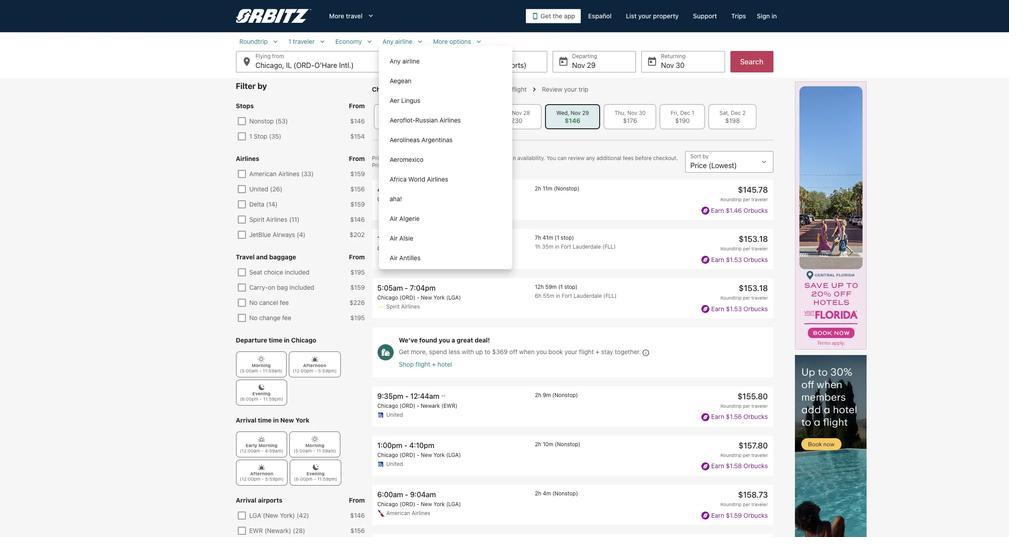 Task type: describe. For each thing, give the bounding box(es) containing it.
(lga) for 5:05am - 7:04pm
[[446, 295, 461, 302]]

1 horizontal spatial (5:00am
[[294, 449, 312, 454]]

dec for $190
[[680, 110, 690, 116]]

9:04am
[[410, 491, 436, 499]]

american for american airlines (33)
[[249, 170, 277, 178]]

property
[[653, 12, 679, 20]]

0 vertical spatial spirit
[[249, 216, 264, 224]]

small image for economy
[[366, 38, 374, 46]]

earn for 4:23pm - 7:34pm
[[711, 207, 724, 214]]

no cancel fee
[[249, 299, 289, 307]]

and inside prices displayed include taxes and may change based on availability. you can review any additional fees before checkout. prices are not final until you complete your purchase.
[[450, 155, 459, 162]]

early morning 12:00am through 4:59am element
[[236, 432, 287, 458]]

aeroflot-
[[390, 116, 415, 124]]

55m
[[543, 293, 554, 300]]

2 prices from the top
[[372, 162, 388, 169]]

new for 4:23pm - 7:34pm
[[421, 196, 432, 203]]

new for 5:05am - 7:04pm
[[421, 295, 432, 302]]

baggage
[[269, 254, 296, 261]]

roundtrip for 10:23am - 7:04pm
[[721, 246, 742, 252]]

2h for $158.73
[[535, 491, 541, 498]]

fee for no cancel fee
[[280, 299, 289, 307]]

any inside button
[[383, 38, 394, 45]]

download the app button image
[[532, 13, 539, 20]]

airports)
[[498, 61, 527, 69]]

1 vertical spatial any
[[390, 57, 401, 65]]

9m
[[543, 392, 551, 399]]

(42)
[[297, 512, 309, 520]]

1 horizontal spatial 11:59pm)
[[317, 477, 337, 482]]

6h
[[535, 293, 542, 300]]

fri,
[[671, 110, 679, 116]]

seat choice included
[[249, 269, 310, 276]]

any
[[586, 155, 595, 162]]

orbucks for 10:23am - 7:04pm
[[744, 256, 768, 264]]

prices displayed include taxes and may change based on availability. you can review any additional fees before checkout. prices are not final until you complete your purchase.
[[372, 155, 678, 169]]

1 vertical spatial change
[[259, 314, 281, 322]]

$153.18 for 5:05am - 7:04pm
[[739, 284, 768, 294]]

1 traveler
[[288, 38, 315, 45]]

$159 for delta (14)
[[350, 201, 365, 208]]

based
[[493, 155, 508, 162]]

list
[[626, 12, 637, 20]]

2h 11m (nonstop)
[[535, 185, 580, 192]]

early
[[246, 443, 257, 449]]

spirit for 10:23am
[[386, 254, 400, 261]]

when
[[519, 349, 535, 356]]

0 vertical spatial morning 5:00am through 11:59am element
[[236, 352, 287, 378]]

include
[[415, 155, 433, 162]]

aeromexico
[[390, 156, 424, 163]]

morning right 4:59am)
[[305, 443, 324, 449]]

0 horizontal spatial evening
[[252, 391, 271, 397]]

1 vertical spatial evening 6:00pm through 11:59pm element
[[290, 460, 341, 486]]

$158.73
[[738, 491, 768, 500]]

$156 for $159
[[350, 185, 365, 193]]

nonstop
[[249, 117, 274, 125]]

no for no change fee
[[249, 314, 258, 322]]

list containing $145.78
[[372, 180, 773, 538]]

airlines left (33)
[[278, 170, 300, 178]]

$146 for spirit airlines (11)
[[350, 216, 365, 224]]

arrival time in new york
[[236, 417, 309, 425]]

(33)
[[301, 170, 314, 178]]

1 vertical spatial included
[[290, 284, 314, 292]]

sat,
[[720, 110, 730, 116]]

0 vertical spatial 11:59am)
[[263, 369, 283, 374]]

(lga) for 4:23pm - 7:34pm
[[446, 196, 461, 203]]

air alsie link
[[379, 228, 512, 248]]

per for 6:00am - 9:04am
[[743, 503, 750, 508]]

5:59pm) for new xsmall icon
[[265, 477, 284, 482]]

no for no cancel fee
[[249, 299, 258, 307]]

loyalty logo image for 1:00pm - 4:10pm
[[701, 463, 710, 471]]

we've
[[399, 337, 418, 345]]

economy button
[[332, 38, 377, 46]]

traveler for 4:23pm - 7:34pm
[[752, 197, 768, 202]]

off
[[509, 349, 518, 356]]

$157.80
[[739, 442, 768, 451]]

flight up shop flight + hotel link
[[579, 349, 594, 356]]

aeroflot-russian airlines link
[[379, 110, 512, 130]]

xsmall image inside early morning 12:00am through 4:59am element
[[258, 436, 265, 443]]

$369
[[492, 349, 508, 356]]

less
[[449, 349, 460, 356]]

2h for $145.78
[[535, 185, 541, 192]]

0 horizontal spatial on
[[268, 284, 275, 292]]

roundtrip for 6:00am - 9:04am
[[721, 503, 742, 508]]

tue, nov 28 $230
[[500, 110, 530, 125]]

afternoon (12:00pm - 5:59pm) for new xsmall icon
[[240, 472, 284, 482]]

airline inside button
[[395, 38, 413, 45]]

wed,
[[556, 110, 569, 116]]

$154
[[350, 133, 365, 140]]

27
[[468, 110, 474, 116]]

1 traveler button
[[285, 38, 330, 46]]

additional
[[597, 155, 621, 162]]

aer lingus
[[390, 97, 420, 104]]

chicago,
[[256, 61, 284, 69]]

nov 30 button
[[641, 51, 725, 73]]

1 horizontal spatial 11:59am)
[[317, 449, 336, 454]]

list your property link
[[619, 8, 686, 24]]

in up early morning 12:00am through 4:59am element at the bottom of the page
[[273, 417, 279, 425]]

new for 1:00pm - 4:10pm
[[421, 452, 432, 459]]

1:00pm
[[377, 442, 402, 450]]

we've found you a great deal!
[[399, 337, 490, 345]]

lauderdale for 10:23am - 7:04pm
[[573, 244, 601, 250]]

app
[[564, 12, 575, 20]]

1 horizontal spatial +
[[596, 349, 600, 356]]

dec for $198
[[731, 110, 741, 116]]

$1.53 for 10:23am - 7:04pm
[[726, 256, 742, 264]]

you
[[547, 155, 556, 162]]

earn $1.58 orbucks
[[711, 463, 768, 471]]

$158.73 roundtrip per traveler
[[721, 491, 768, 508]]

get for get the app
[[541, 12, 551, 20]]

1 inside fri, dec 1 $190
[[692, 110, 694, 116]]

fort for 5:05am - 7:04pm
[[562, 293, 572, 300]]

departing
[[397, 86, 427, 93]]

aerolineas argentinas link
[[379, 130, 512, 150]]

spend
[[429, 349, 447, 356]]

0 vertical spatial included
[[285, 269, 310, 276]]

4m
[[543, 491, 551, 498]]

spirit airlines for 5:05am
[[386, 304, 420, 311]]

air antilles
[[390, 254, 421, 262]]

from for seat choice included
[[349, 254, 365, 261]]

morning inside early morning (12:00am - 4:59am)
[[259, 443, 277, 449]]

time for arrival
[[258, 417, 272, 425]]

per for 10:23am - 7:04pm
[[743, 246, 750, 252]]

airlines down stop
[[236, 155, 259, 163]]

9:35pm - 12:44am +1
[[377, 393, 446, 401]]

in inside 7h 41m (1 stop) 1h 35m in fort lauderdale (fll)
[[555, 244, 559, 250]]

$153.18 roundtrip per traveler for 10:23am - 7:04pm
[[721, 235, 768, 252]]

wed, nov 29 $146
[[556, 110, 589, 125]]

35m
[[542, 244, 554, 250]]

united for $155.80
[[386, 412, 403, 419]]

choose returning flight
[[460, 86, 527, 93]]

(lga) for 6:00am - 9:04am
[[446, 502, 461, 508]]

nov for $146
[[571, 110, 581, 116]]

1 vertical spatial morning (5:00am - 11:59am)
[[294, 443, 336, 454]]

menu inside search field
[[379, 51, 512, 538]]

roundtrip inside $155.80 roundtrip per traveler
[[721, 404, 742, 409]]

roundtrip inside button
[[239, 38, 268, 45]]

spirit airlines (11)
[[249, 216, 299, 224]]

sat, dec 2 $198
[[720, 110, 746, 125]]

africa world airlines link
[[379, 169, 512, 189]]

(1 for 10:23am - 7:04pm
[[555, 235, 559, 242]]

carry-
[[249, 284, 268, 292]]

your left trip
[[564, 86, 577, 93]]

chicago down 9:35pm
[[377, 403, 398, 410]]

delta (14)
[[249, 201, 278, 208]]

york for 6:00am - 9:04am
[[434, 502, 445, 508]]

small image for 1 traveler
[[318, 38, 326, 46]]

1 vertical spatial airline
[[402, 57, 420, 65]]

(fll) for 5:05am - 7:04pm
[[603, 293, 617, 300]]

earn $1.53 orbucks for 5:05am - 7:04pm
[[711, 305, 768, 313]]

$146 for lga (new york) (42)
[[350, 512, 365, 520]]

(ord) for 5:05am
[[400, 295, 415, 302]]

traveler for 5:05am - 7:04pm
[[752, 296, 768, 301]]

1 vertical spatial and
[[256, 254, 268, 261]]

afternoon (12:00pm - 5:59pm) for topmost xsmall icon
[[293, 363, 337, 374]]

search button
[[730, 51, 773, 73]]

9:35pm
[[377, 393, 403, 401]]

26
[[410, 110, 416, 116]]

departure
[[236, 337, 267, 344]]

$202
[[350, 231, 365, 239]]

xsmall image for new
[[258, 465, 265, 472]]

time for departure
[[269, 337, 282, 344]]

any airline link
[[379, 51, 512, 71]]

1 vertical spatial evening (6:00pm - 11:59pm)
[[294, 472, 337, 482]]

more for more options
[[433, 38, 448, 45]]

york for 5:05am - 7:04pm
[[434, 295, 445, 302]]

airlines down 5:05am - 7:04pm chicago (ord) - new york (lga)
[[401, 304, 420, 311]]

any airline inside button
[[383, 38, 413, 45]]

aha! link
[[379, 189, 512, 209]]

orbucks for 1:00pm - 4:10pm
[[744, 463, 768, 471]]

morning down the departure
[[252, 363, 271, 369]]

traveler for 6:00am - 9:04am
[[752, 503, 768, 508]]

(53)
[[276, 117, 288, 125]]

stop) for 5:05am - 7:04pm
[[564, 284, 578, 291]]

newark
[[421, 403, 440, 410]]

10:23am
[[377, 235, 406, 243]]

tue,
[[500, 110, 510, 116]]

aerolineas
[[390, 136, 420, 144]]

your right list
[[638, 12, 652, 20]]

more travel button
[[322, 8, 382, 24]]

new york, ny (nyc-all airports) button
[[402, 51, 547, 73]]

york for 1:00pm - 4:10pm
[[434, 452, 445, 459]]

shop flight + hotel
[[399, 361, 452, 369]]

1 horizontal spatial morning 5:00am through 11:59am element
[[290, 432, 340, 458]]

orbucks for 6:00am - 9:04am
[[744, 512, 768, 520]]

nov 29 button
[[553, 51, 636, 73]]

review
[[542, 86, 563, 93]]

$159 for carry-on bag included
[[350, 284, 365, 292]]

$146 inside wed, nov 29 $146
[[565, 117, 581, 125]]

6:00am
[[377, 491, 403, 499]]

1 vertical spatial afternoon 12:00pm through 5:59pm element
[[236, 460, 288, 486]]

1 vertical spatial evening
[[307, 472, 325, 477]]

aegean
[[390, 77, 411, 85]]

$153.18 for 10:23am - 7:04pm
[[739, 235, 768, 244]]

0 vertical spatial morning (5:00am - 11:59am)
[[240, 363, 283, 374]]

(ord) for 1:00pm
[[400, 452, 415, 459]]

in down no change fee
[[284, 337, 290, 344]]

28
[[523, 110, 530, 116]]

1 horizontal spatial (12:00pm
[[293, 369, 313, 374]]

chicago for 6:00am
[[377, 502, 398, 508]]

0 vertical spatial xsmall image
[[311, 356, 318, 363]]

nov 30
[[661, 61, 685, 69]]

chicago, il (ord-o'hare intl.) button
[[236, 51, 381, 73]]



Task type: vqa. For each thing, say whether or not it's contained in the screenshot.


Task type: locate. For each thing, give the bounding box(es) containing it.
get down we've
[[399, 349, 409, 356]]

(ord) up air antilles
[[400, 246, 415, 252]]

chicago inside 6:00am - 9:04am chicago (ord) - new york (lga)
[[377, 502, 398, 508]]

traveler inside "$145.78 roundtrip per traveler"
[[752, 197, 768, 202]]

xsmall image for chicago
[[258, 384, 265, 391]]

1 horizontal spatial (6:00pm
[[294, 477, 313, 482]]

roundtrip inside $158.73 roundtrip per traveler
[[721, 503, 742, 508]]

1 horizontal spatial 1
[[288, 38, 291, 45]]

york for 4:23pm - 7:34pm
[[434, 196, 445, 203]]

4 (lga) from the top
[[446, 452, 461, 459]]

(4)
[[297, 231, 305, 239]]

$226
[[350, 299, 365, 307]]

africa
[[390, 176, 407, 183]]

new inside the 10:23am - 7:04pm chicago (ord) - new york (lga)
[[421, 246, 432, 252]]

american for american airlines
[[386, 511, 410, 517]]

small image for more options
[[475, 38, 483, 46]]

1 $1.53 from the top
[[726, 256, 742, 264]]

1 up il
[[288, 38, 291, 45]]

new inside dropdown button
[[422, 61, 436, 69]]

3 2h from the top
[[535, 442, 541, 448]]

spirit airlines down 5:05am - 7:04pm chicago (ord) - new york (lga)
[[386, 304, 420, 311]]

12:44am
[[410, 393, 439, 401]]

united (26)
[[249, 185, 282, 193]]

2 no from the top
[[249, 314, 258, 322]]

download the app button image
[[533, 13, 537, 19]]

(12:00pm up arrival airports
[[240, 477, 260, 482]]

review
[[568, 155, 585, 162]]

0 horizontal spatial evening (6:00pm - 11:59pm)
[[240, 391, 283, 402]]

0 horizontal spatial 11:59pm)
[[263, 397, 283, 402]]

per for 5:05am - 7:04pm
[[743, 296, 750, 301]]

trips
[[731, 12, 746, 20]]

10m
[[543, 442, 553, 448]]

roundtrip for 1:00pm - 4:10pm
[[721, 453, 742, 459]]

loyalty logo image for 10:23am - 7:04pm
[[702, 256, 710, 264]]

$1.53 for 5:05am - 7:04pm
[[726, 305, 742, 313]]

30 inside thu, nov 30 $176
[[639, 110, 646, 116]]

a
[[452, 337, 455, 345]]

hotel
[[438, 361, 452, 369]]

(12:00pm down the departure time in chicago
[[293, 369, 313, 374]]

2 small image from the left
[[318, 38, 326, 46]]

None search field
[[236, 38, 773, 538]]

(lga) for 1:00pm - 4:10pm
[[446, 452, 461, 459]]

0 horizontal spatial and
[[256, 254, 268, 261]]

2 vertical spatial united
[[386, 461, 403, 468]]

flight inside shop flight + hotel link
[[416, 361, 430, 369]]

american up 'united (26)'
[[249, 170, 277, 178]]

7:34pm
[[410, 186, 436, 194]]

list
[[372, 180, 773, 538]]

1 horizontal spatial dec
[[731, 110, 741, 116]]

2 (lga) from the top
[[446, 246, 461, 252]]

(nonstop) for $158.73
[[553, 491, 578, 498]]

in right sign at right top
[[772, 12, 777, 20]]

3 from from the top
[[349, 254, 365, 261]]

4 2h from the top
[[535, 491, 541, 498]]

in inside '12h 59m (1 stop) 6h 55m in fort lauderdale (fll)'
[[556, 293, 560, 300]]

2 (ord) from the top
[[400, 246, 415, 252]]

get right download the app button image
[[541, 12, 551, 20]]

mon,
[[442, 110, 455, 116]]

small image left the 'more options' at the top of page
[[416, 38, 424, 46]]

on inside prices displayed include taxes and may change based on availability. you can review any additional fees before checkout. prices are not final until you complete your purchase.
[[510, 155, 516, 162]]

africa world airlines
[[390, 176, 448, 183]]

5 per from the top
[[743, 453, 750, 459]]

(nonstop) for $157.80
[[555, 442, 580, 448]]

1 arrival from the top
[[236, 417, 256, 425]]

all
[[488, 61, 496, 69]]

choose for choose departing flight
[[372, 86, 395, 93]]

fort inside '12h 59m (1 stop) 6h 55m in fort lauderdale (fll)'
[[562, 293, 572, 300]]

per inside $158.73 roundtrip per traveler
[[743, 503, 750, 508]]

$153.18 roundtrip per traveler for 5:05am - 7:04pm
[[721, 284, 768, 301]]

2 per from the top
[[743, 246, 750, 252]]

1 small image from the left
[[271, 38, 279, 46]]

flight inside step 2 of 3. choose returning flight, choose returning flight element
[[512, 86, 527, 93]]

0 horizontal spatial afternoon
[[250, 472, 273, 477]]

spirit airlines for 10:23am
[[386, 254, 420, 261]]

new for 6:00am - 9:04am
[[421, 502, 432, 508]]

nov for $466
[[398, 110, 408, 116]]

aeroflot-russian airlines
[[390, 116, 461, 124]]

0 horizontal spatial morning 5:00am through 11:59am element
[[236, 352, 287, 378]]

included down baggage
[[285, 269, 310, 276]]

swap origin and destination image
[[386, 56, 397, 67]]

1 $153.18 from the top
[[739, 235, 768, 244]]

$1.59
[[726, 512, 742, 520]]

0 vertical spatial any airline
[[383, 38, 413, 45]]

nov
[[572, 61, 585, 69], [661, 61, 674, 69], [398, 110, 408, 116], [456, 110, 466, 116], [512, 110, 522, 116], [571, 110, 581, 116], [627, 110, 637, 116]]

1 horizontal spatial evening 6:00pm through 11:59pm element
[[290, 460, 341, 486]]

loyalty logo image
[[701, 207, 709, 215], [702, 256, 710, 264], [702, 306, 710, 314], [701, 414, 710, 422], [701, 463, 710, 471], [701, 513, 710, 521]]

alsie
[[399, 235, 413, 242]]

xsmall image
[[258, 356, 265, 363], [258, 436, 265, 443], [311, 436, 318, 443], [312, 465, 319, 472]]

nov inside wed, nov 29 $146
[[571, 110, 581, 116]]

not
[[399, 162, 407, 169]]

fee down bag
[[280, 299, 289, 307]]

$146
[[565, 117, 581, 125], [350, 117, 365, 125], [350, 216, 365, 224], [350, 512, 365, 520]]

(ord) for 4:23pm
[[400, 196, 415, 203]]

$156
[[350, 185, 365, 193], [350, 528, 365, 535]]

7:04pm up the "antilles"
[[413, 235, 439, 243]]

(5:00am down the departure
[[240, 369, 258, 374]]

nov inside thu, nov 30 $176
[[627, 110, 637, 116]]

1 $156 from the top
[[350, 185, 365, 193]]

5 (lga) from the top
[[446, 502, 461, 508]]

delta
[[249, 201, 264, 208]]

small image for roundtrip
[[271, 38, 279, 46]]

spirit for 5:05am
[[386, 304, 400, 311]]

1 vertical spatial fee
[[282, 314, 291, 322]]

airways
[[273, 231, 295, 239]]

from left 6:00am
[[349, 497, 365, 505]]

air for air algerie
[[390, 215, 398, 223]]

dec inside fri, dec 1 $190
[[680, 110, 690, 116]]

air for air alsie
[[390, 235, 398, 242]]

chicago down 5:05am
[[377, 295, 398, 302]]

1 for 1 traveler
[[288, 38, 291, 45]]

2 2h from the top
[[535, 392, 541, 399]]

1 vertical spatial afternoon (12:00pm - 5:59pm)
[[240, 472, 284, 482]]

stop) inside 7h 41m (1 stop) 1h 35m in fort lauderdale (fll)
[[561, 235, 574, 242]]

chicago down 1:00pm
[[377, 452, 398, 459]]

chicago inside 4:23pm - 7:34pm chicago (ord) - new york (lga)
[[377, 196, 398, 203]]

2 earn $1.53 orbucks from the top
[[711, 305, 768, 313]]

spirit airlines down air alsie on the left top of page
[[386, 254, 420, 261]]

1 vertical spatial 11:59pm)
[[317, 477, 337, 482]]

small image for any airline
[[416, 38, 424, 46]]

(fll) inside 7h 41m (1 stop) 1h 35m in fort lauderdale (fll)
[[603, 244, 616, 250]]

2 from from the top
[[349, 155, 365, 163]]

fort right 55m
[[562, 293, 572, 300]]

your inside prices displayed include taxes and may change based on availability. you can review any additional fees before checkout. prices are not final until you complete your purchase.
[[469, 162, 480, 169]]

arrival airports
[[236, 497, 282, 505]]

air alsie
[[390, 235, 413, 242]]

$195 for no change fee
[[350, 314, 365, 322]]

lauderdale
[[573, 244, 601, 250], [574, 293, 602, 300]]

get for get more, spend less with up to $369 off when you book your flight + stay together.
[[399, 349, 409, 356]]

new
[[422, 61, 436, 69], [421, 196, 432, 203], [421, 246, 432, 252], [421, 295, 432, 302], [280, 417, 294, 425], [421, 452, 432, 459], [421, 502, 432, 508]]

1 vertical spatial xsmall image
[[258, 384, 265, 391]]

(1 for 5:05am - 7:04pm
[[558, 284, 563, 291]]

3 $159 from the top
[[350, 284, 365, 292]]

spirit down delta
[[249, 216, 264, 224]]

6 (ord) from the top
[[400, 502, 415, 508]]

nov inside 'tue, nov 28 $230'
[[512, 110, 522, 116]]

0 vertical spatial $153.18 roundtrip per traveler
[[721, 235, 768, 252]]

(new
[[263, 512, 278, 520]]

29 right the wed,
[[582, 110, 589, 116]]

0 vertical spatial afternoon (12:00pm - 5:59pm)
[[293, 363, 337, 374]]

(1 inside 7h 41m (1 stop) 1h 35m in fort lauderdale (fll)
[[555, 235, 559, 242]]

american down 6:00am
[[386, 511, 410, 517]]

0 vertical spatial you
[[433, 162, 442, 169]]

0 vertical spatial air
[[390, 215, 398, 223]]

until
[[421, 162, 432, 169]]

more left the travel
[[329, 12, 344, 20]]

stop) for 10:23am - 7:04pm
[[561, 235, 574, 242]]

choose up 27
[[460, 86, 482, 93]]

airlines down the 10:23am - 7:04pm chicago (ord) - new york (lga)
[[401, 254, 420, 261]]

5 small image from the left
[[475, 38, 483, 46]]

4:23pm
[[377, 186, 403, 194]]

1 vertical spatial $1.53
[[726, 305, 742, 313]]

1 horizontal spatial evening (6:00pm - 11:59pm)
[[294, 472, 337, 482]]

2 vertical spatial 1
[[249, 133, 252, 140]]

chicago
[[377, 196, 398, 203], [377, 246, 398, 252], [377, 295, 398, 302], [291, 337, 316, 344], [377, 403, 398, 410], [377, 452, 398, 459], [377, 502, 398, 508]]

1 prices from the top
[[372, 155, 388, 162]]

1 from from the top
[[349, 102, 365, 110]]

(11)
[[289, 216, 299, 224]]

1 vertical spatial (1
[[558, 284, 563, 291]]

earn for 5:05am - 7:04pm
[[711, 305, 724, 313]]

airline right swap origin and destination icon
[[402, 57, 420, 65]]

español
[[588, 12, 612, 20]]

5 orbucks from the top
[[744, 463, 768, 471]]

(ord) inside 1:00pm - 4:10pm chicago (ord) - new york (lga)
[[400, 452, 415, 459]]

morning right 'early'
[[259, 443, 277, 449]]

nov for $176
[[627, 110, 637, 116]]

york for 10:23am - 7:04pm
[[434, 246, 445, 252]]

(lga) inside 6:00am - 9:04am chicago (ord) - new york (lga)
[[446, 502, 461, 508]]

lingus
[[401, 97, 420, 104]]

prices left displayed
[[372, 155, 388, 162]]

1 air from the top
[[390, 215, 398, 223]]

(nonstop) for $145.78
[[554, 185, 580, 192]]

0 horizontal spatial (6:00pm
[[240, 397, 258, 402]]

(ord) for 10:23am
[[400, 246, 415, 252]]

1 earn $1.53 orbucks from the top
[[711, 256, 768, 264]]

(ord) inside 4:23pm - 7:34pm chicago (ord) - new york (lga)
[[400, 196, 415, 203]]

support
[[693, 12, 717, 20]]

$159 down $154
[[350, 170, 365, 178]]

menu containing any airline
[[379, 51, 512, 538]]

sun, nov 26 $466
[[385, 110, 416, 125]]

flight down more, in the bottom of the page
[[416, 361, 430, 369]]

7:04pm inside 5:05am - 7:04pm chicago (ord) - new york (lga)
[[410, 285, 436, 293]]

0 horizontal spatial evening 6:00pm through 11:59pm element
[[236, 380, 287, 406]]

1 horizontal spatial 30
[[676, 61, 685, 69]]

get the app link
[[526, 9, 581, 23]]

spirit down 5:05am
[[386, 304, 400, 311]]

choose for choose returning flight
[[460, 86, 482, 93]]

aeromexico link
[[379, 150, 512, 169]]

il
[[286, 61, 292, 69]]

1 $195 from the top
[[350, 269, 365, 276]]

0 vertical spatial $156
[[350, 185, 365, 193]]

2 vertical spatial you
[[536, 349, 547, 356]]

dec left 2
[[731, 110, 741, 116]]

fee for no change fee
[[282, 314, 291, 322]]

(ord) for 6:00am
[[400, 502, 415, 508]]

traveler for 1:00pm - 4:10pm
[[752, 453, 768, 459]]

1 vertical spatial air
[[390, 235, 398, 242]]

0 vertical spatial (1
[[555, 235, 559, 242]]

2 $195 from the top
[[350, 314, 365, 322]]

1 horizontal spatial afternoon
[[303, 363, 326, 369]]

$190
[[675, 117, 690, 125]]

2 $153.18 from the top
[[739, 284, 768, 294]]

(ord) down 5:05am
[[400, 295, 415, 302]]

1 vertical spatial $156
[[350, 528, 365, 535]]

4 (ord) from the top
[[400, 403, 415, 410]]

earn for 1:00pm - 4:10pm
[[711, 463, 724, 471]]

(ord) inside 6:00am - 9:04am chicago (ord) - new york (lga)
[[400, 502, 415, 508]]

xsmall image
[[311, 356, 318, 363], [258, 384, 265, 391], [258, 465, 265, 472]]

traveler
[[293, 38, 315, 45], [752, 197, 768, 202], [752, 246, 768, 252], [752, 296, 768, 301], [752, 404, 768, 409], [752, 453, 768, 459], [752, 503, 768, 508]]

nov inside sun, nov 26 $466
[[398, 110, 408, 116]]

1 no from the top
[[249, 299, 258, 307]]

jetblue
[[249, 231, 271, 239]]

york inside 6:00am - 9:04am chicago (ord) - new york (lga)
[[434, 502, 445, 508]]

(35)
[[269, 133, 281, 140]]

(lga) inside 4:23pm - 7:34pm chicago (ord) - new york (lga)
[[446, 196, 461, 203]]

from for lga (new york) (42)
[[349, 497, 365, 505]]

nov inside button
[[572, 61, 585, 69]]

tab list
[[372, 104, 773, 129]]

fort right 35m
[[561, 244, 571, 250]]

0 vertical spatial (6:00pm
[[240, 397, 258, 402]]

change inside prices displayed include taxes and may change based on availability. you can review any additional fees before checkout. prices are not final until you complete your purchase.
[[473, 155, 491, 162]]

stop) right 41m on the right of the page
[[561, 235, 574, 242]]

lauderdale inside '12h 59m (1 stop) 6h 55m in fort lauderdale (fll)'
[[574, 293, 602, 300]]

you inside prices displayed include taxes and may change based on availability. you can review any additional fees before checkout. prices are not final until you complete your purchase.
[[433, 162, 442, 169]]

2 $156 from the top
[[350, 528, 365, 535]]

1 $153.18 roundtrip per traveler from the top
[[721, 235, 768, 252]]

$159 for american airlines (33)
[[350, 170, 365, 178]]

on left bag
[[268, 284, 275, 292]]

0 horizontal spatial change
[[259, 314, 281, 322]]

new inside 5:05am - 7:04pm chicago (ord) - new york (lga)
[[421, 295, 432, 302]]

arrival
[[236, 417, 256, 425], [236, 497, 256, 505]]

cancel
[[259, 299, 278, 307]]

$195 for seat choice included
[[350, 269, 365, 276]]

orbitz logo image
[[236, 9, 311, 23]]

algerie
[[399, 215, 420, 223]]

prices left are
[[372, 162, 388, 169]]

7:04pm right 5:05am
[[410, 285, 436, 293]]

2 $153.18 roundtrip per traveler from the top
[[721, 284, 768, 301]]

any up swap origin and destination icon
[[383, 38, 394, 45]]

29 inside button
[[587, 61, 596, 69]]

0 vertical spatial stop)
[[561, 235, 574, 242]]

chicago for 10:23am
[[377, 246, 398, 252]]

0 vertical spatial evening (6:00pm - 11:59pm)
[[240, 391, 283, 402]]

2h left 10m
[[535, 442, 541, 448]]

roundtrip for 5:05am - 7:04pm
[[721, 296, 742, 301]]

orbucks for 5:05am - 7:04pm
[[744, 305, 768, 313]]

1 right the fri,
[[692, 110, 694, 116]]

traveler for 10:23am - 7:04pm
[[752, 246, 768, 252]]

1 horizontal spatial and
[[450, 155, 459, 162]]

menu
[[379, 51, 512, 538]]

0 vertical spatial spirit airlines
[[386, 254, 420, 261]]

(ord) down 4:10pm
[[400, 452, 415, 459]]

0 vertical spatial change
[[473, 155, 491, 162]]

lauderdale right 35m
[[573, 244, 601, 250]]

chicago down 6:00am
[[377, 502, 398, 508]]

3 small image from the left
[[366, 38, 374, 46]]

roundtrip inside "$145.78 roundtrip per traveler"
[[721, 197, 742, 202]]

jetblue airways (4)
[[249, 231, 305, 239]]

chicago for 1:00pm
[[377, 452, 398, 459]]

4:23pm - 7:34pm chicago (ord) - new york (lga)
[[377, 186, 461, 203]]

7:04pm for 10:23am - 7:04pm
[[413, 235, 439, 243]]

(6:00pm up arrival time in new york
[[240, 397, 258, 402]]

1 vertical spatial (5:00am
[[294, 449, 312, 454]]

(lga) inside 1:00pm - 4:10pm chicago (ord) - new york (lga)
[[446, 452, 461, 459]]

2 spirit airlines from the top
[[386, 304, 420, 311]]

roundtrip for 4:23pm - 7:34pm
[[721, 197, 742, 202]]

lauderdale inside 7h 41m (1 stop) 1h 35m in fort lauderdale (fll)
[[573, 244, 601, 250]]

4 orbucks from the top
[[744, 414, 768, 421]]

0 vertical spatial 11:59pm)
[[263, 397, 283, 402]]

evening up (42)
[[307, 472, 325, 477]]

$145.78
[[738, 185, 768, 195]]

step 2 of 3. choose returning flight, choose returning flight element
[[460, 86, 542, 94]]

1 vertical spatial any airline
[[390, 57, 420, 65]]

5 (ord) from the top
[[400, 452, 415, 459]]

1 vertical spatial no
[[249, 314, 258, 322]]

more options
[[433, 38, 471, 45]]

fee down no cancel fee
[[282, 314, 291, 322]]

dec inside sat, dec 2 $198
[[731, 110, 741, 116]]

0 horizontal spatial more
[[329, 12, 344, 20]]

2 orbucks from the top
[[744, 256, 768, 264]]

new inside 6:00am - 9:04am chicago (ord) - new york (lga)
[[421, 502, 432, 508]]

2 horizontal spatial 1
[[692, 110, 694, 116]]

loyalty logo image for 5:05am - 7:04pm
[[702, 306, 710, 314]]

29 inside wed, nov 29 $146
[[582, 110, 589, 116]]

world
[[408, 176, 425, 183]]

1 vertical spatial american
[[386, 511, 410, 517]]

$195 down $226
[[350, 314, 365, 322]]

11:59am)
[[263, 369, 283, 374], [317, 449, 336, 454]]

3 per from the top
[[743, 296, 750, 301]]

more inside dropdown button
[[329, 12, 344, 20]]

1 2h from the top
[[535, 185, 541, 192]]

york inside 1:00pm - 4:10pm chicago (ord) - new york (lga)
[[434, 452, 445, 459]]

1 spirit airlines from the top
[[386, 254, 420, 261]]

(ord) inside the 10:23am - 7:04pm chicago (ord) - new york (lga)
[[400, 246, 415, 252]]

more options button
[[430, 38, 486, 46]]

new for 10:23am - 7:04pm
[[421, 246, 432, 252]]

flight right departing
[[429, 86, 445, 93]]

in inside dropdown button
[[772, 12, 777, 20]]

small image up chicago,
[[271, 38, 279, 46]]

in right 55m
[[556, 293, 560, 300]]

$195
[[350, 269, 365, 276], [350, 314, 365, 322]]

2 choose from the left
[[460, 86, 482, 93]]

traveler inside $157.80 roundtrip per traveler
[[752, 453, 768, 459]]

2 dec from the left
[[731, 110, 741, 116]]

- inside early morning (12:00am - 4:59am)
[[261, 449, 264, 454]]

1 horizontal spatial on
[[510, 155, 516, 162]]

chicago for 5:05am
[[377, 295, 398, 302]]

per for 4:23pm - 7:34pm
[[743, 197, 750, 202]]

airlines up aerolineas argentinas "link"
[[440, 116, 461, 124]]

york inside 4:23pm - 7:34pm chicago (ord) - new york (lga)
[[434, 196, 445, 203]]

per for 1:00pm - 4:10pm
[[743, 453, 750, 459]]

41m
[[543, 235, 553, 242]]

1 per from the top
[[743, 197, 750, 202]]

more inside button
[[433, 38, 448, 45]]

0 horizontal spatial american
[[249, 170, 277, 178]]

1 vertical spatial fort
[[562, 293, 572, 300]]

morning (5:00am - 11:59am) down the departure
[[240, 363, 283, 374]]

found
[[419, 337, 437, 345]]

(ord) up american airlines
[[400, 502, 415, 508]]

medium image
[[366, 12, 375, 21]]

7:04pm inside the 10:23am - 7:04pm chicago (ord) - new york (lga)
[[413, 235, 439, 243]]

info_outline image
[[642, 349, 650, 357], [643, 350, 649, 357]]

chicago (ord) - newark (ewr)
[[377, 403, 458, 410]]

1 vertical spatial 29
[[582, 110, 589, 116]]

(lga) for 10:23am - 7:04pm
[[446, 246, 461, 252]]

(ord) down 9:35pm - 12:44am +1
[[400, 403, 415, 410]]

(lga) inside the 10:23am - 7:04pm chicago (ord) - new york (lga)
[[446, 246, 461, 252]]

2 $1.53 from the top
[[726, 305, 742, 313]]

and up seat
[[256, 254, 268, 261]]

1 dec from the left
[[680, 110, 690, 116]]

airlines up jetblue airways (4)
[[266, 216, 287, 224]]

6 orbucks from the top
[[744, 512, 768, 520]]

you left a
[[439, 337, 450, 345]]

per inside "$145.78 roundtrip per traveler"
[[743, 197, 750, 202]]

chicago inside the 10:23am - 7:04pm chicago (ord) - new york (lga)
[[377, 246, 398, 252]]

stop) right 59m
[[564, 284, 578, 291]]

0 vertical spatial no
[[249, 299, 258, 307]]

afternoon (12:00pm - 5:59pm)
[[293, 363, 337, 374], [240, 472, 284, 482]]

(nonstop) right the '9m'
[[552, 392, 578, 399]]

0 vertical spatial fee
[[280, 299, 289, 307]]

change down no cancel fee
[[259, 314, 281, 322]]

evening up arrival time in new york
[[252, 391, 271, 397]]

choice
[[264, 269, 283, 276]]

1 vertical spatial 5:59pm)
[[265, 477, 284, 482]]

1 $159 from the top
[[350, 170, 365, 178]]

from down $202
[[349, 254, 365, 261]]

traveler inside button
[[293, 38, 315, 45]]

0 vertical spatial 30
[[676, 61, 685, 69]]

no left cancel
[[249, 299, 258, 307]]

2h for $155.80
[[535, 392, 541, 399]]

0 vertical spatial afternoon 12:00pm through 5:59pm element
[[289, 352, 341, 378]]

included right bag
[[290, 284, 314, 292]]

small image right 'options'
[[475, 38, 483, 46]]

0 vertical spatial united
[[249, 185, 268, 193]]

(fll) inside '12h 59m (1 stop) 6h 55m in fort lauderdale (fll)'
[[603, 293, 617, 300]]

1 vertical spatial 11:59am)
[[317, 449, 336, 454]]

3 (lga) from the top
[[446, 295, 461, 302]]

1 vertical spatial more
[[433, 38, 448, 45]]

no down no cancel fee
[[249, 314, 258, 322]]

from for american airlines (33)
[[349, 155, 365, 163]]

air for air antilles
[[390, 254, 398, 262]]

1 horizontal spatial afternoon (12:00pm - 5:59pm)
[[293, 363, 337, 374]]

chicago down 4:23pm
[[377, 196, 398, 203]]

per inside $155.80 roundtrip per traveler
[[743, 404, 750, 409]]

$159 up $202
[[350, 201, 365, 208]]

stop) inside '12h 59m (1 stop) 6h 55m in fort lauderdale (fll)'
[[564, 284, 578, 291]]

traveler inside $158.73 roundtrip per traveler
[[752, 503, 768, 508]]

1 horizontal spatial american
[[386, 511, 410, 517]]

1 horizontal spatial change
[[473, 155, 491, 162]]

and up complete
[[450, 155, 459, 162]]

from down $154
[[349, 155, 365, 163]]

4 per from the top
[[743, 404, 750, 409]]

1 for 1 stop (35)
[[249, 133, 252, 140]]

0 vertical spatial get
[[541, 12, 551, 20]]

per inside $157.80 roundtrip per traveler
[[743, 453, 750, 459]]

(nonstop) right "11m"
[[554, 185, 580, 192]]

choose up 'aer' on the top left of the page
[[372, 86, 395, 93]]

more left 'options'
[[433, 38, 448, 45]]

on right the based
[[510, 155, 516, 162]]

stop
[[254, 133, 267, 140]]

0 vertical spatial afternoon
[[303, 363, 326, 369]]

2
[[743, 110, 746, 116]]

2 arrival from the top
[[236, 497, 256, 505]]

airlines down 6:00am - 9:04am chicago (ord) - new york (lga)
[[412, 511, 430, 517]]

lauderdale for 5:05am - 7:04pm
[[574, 293, 602, 300]]

chicago inside 1:00pm - 4:10pm chicago (ord) - new york (lga)
[[377, 452, 398, 459]]

0 vertical spatial 5:59pm)
[[318, 369, 337, 374]]

your right book
[[565, 349, 577, 356]]

in right 35m
[[555, 244, 559, 250]]

6 per from the top
[[743, 503, 750, 508]]

xsmall image down the departure time in chicago
[[311, 356, 318, 363]]

nonstop (53)
[[249, 117, 288, 125]]

american airlines (33)
[[249, 170, 314, 178]]

4 small image from the left
[[416, 38, 424, 46]]

any airline down any airline button
[[390, 57, 420, 65]]

0 vertical spatial more
[[329, 12, 344, 20]]

with
[[462, 349, 474, 356]]

2 $159 from the top
[[350, 201, 365, 208]]

fees
[[623, 155, 634, 162]]

(ord)
[[400, 196, 415, 203], [400, 246, 415, 252], [400, 295, 415, 302], [400, 403, 415, 410], [400, 452, 415, 459], [400, 502, 415, 508]]

0 horizontal spatial (5:00am
[[240, 369, 258, 374]]

chicago inside 5:05am - 7:04pm chicago (ord) - new york (lga)
[[377, 295, 398, 302]]

1 horizontal spatial evening
[[307, 472, 325, 477]]

sign in button
[[753, 8, 781, 24]]

earn $1.59 orbucks
[[711, 512, 768, 520]]

earn for 10:23am - 7:04pm
[[711, 256, 724, 264]]

1 inside button
[[288, 38, 291, 45]]

0 vertical spatial prices
[[372, 155, 388, 162]]

7h 41m (1 stop) 1h 35m in fort lauderdale (fll)
[[535, 235, 616, 250]]

5:05am - 7:04pm chicago (ord) - new york (lga)
[[377, 285, 461, 302]]

small image
[[271, 38, 279, 46], [318, 38, 326, 46], [366, 38, 374, 46], [416, 38, 424, 46], [475, 38, 483, 46]]

loyalty logo image for 4:23pm - 7:34pm
[[701, 207, 709, 215]]

fort inside 7h 41m (1 stop) 1h 35m in fort lauderdale (fll)
[[561, 244, 571, 250]]

(lga) inside 5:05am - 7:04pm chicago (ord) - new york (lga)
[[446, 295, 461, 302]]

0 vertical spatial evening 6:00pm through 11:59pm element
[[236, 380, 287, 406]]

(nonstop) right 10m
[[555, 442, 580, 448]]

morning 5:00am through 11:59am element
[[236, 352, 287, 378], [290, 432, 340, 458]]

+1
[[441, 394, 446, 398]]

support link
[[686, 8, 724, 24]]

roundtrip inside $157.80 roundtrip per traveler
[[721, 453, 742, 459]]

nov inside mon, nov 27 $301
[[456, 110, 466, 116]]

0 vertical spatial $1.53
[[726, 256, 742, 264]]

airlines up 7:34pm
[[427, 176, 448, 183]]

2 air from the top
[[390, 235, 398, 242]]

up
[[476, 349, 483, 356]]

(1 inside '12h 59m (1 stop) 6h 55m in fort lauderdale (fll)'
[[558, 284, 563, 291]]

+ left hotel
[[432, 361, 436, 369]]

29 up trip
[[587, 61, 596, 69]]

$156 for $146
[[350, 528, 365, 535]]

$146 for nonstop (53)
[[350, 117, 365, 125]]

airline up swap origin and destination icon
[[395, 38, 413, 45]]

1 left stop
[[249, 133, 252, 140]]

(28)
[[293, 528, 305, 535]]

none search field containing search
[[236, 38, 773, 538]]

small image right economy
[[366, 38, 374, 46]]

1 vertical spatial (fll)
[[603, 293, 617, 300]]

0 vertical spatial earn $1.53 orbucks
[[711, 256, 768, 264]]

0 horizontal spatial 5:59pm)
[[265, 477, 284, 482]]

orbucks for 4:23pm - 7:34pm
[[744, 207, 768, 214]]

0 horizontal spatial +
[[432, 361, 436, 369]]

traveler inside $155.80 roundtrip per traveler
[[752, 404, 768, 409]]

$159 up $226
[[350, 284, 365, 292]]

(1 right 41m on the right of the page
[[555, 235, 559, 242]]

new inside 1:00pm - 4:10pm chicago (ord) - new york (lga)
[[421, 452, 432, 459]]

tab list containing $466
[[372, 104, 773, 129]]

2 vertical spatial xsmall image
[[258, 465, 265, 472]]

united for $157.80
[[386, 461, 403, 468]]

1 vertical spatial morning 5:00am through 11:59am element
[[290, 432, 340, 458]]

0 vertical spatial $159
[[350, 170, 365, 178]]

evening 6:00pm through 11:59pm element
[[236, 380, 287, 406], [290, 460, 341, 486]]

chicago for 4:23pm
[[377, 196, 398, 203]]

1 choose from the left
[[372, 86, 395, 93]]

1 vertical spatial prices
[[372, 162, 388, 169]]

york inside the 10:23am - 7:04pm chicago (ord) - new york (lga)
[[434, 246, 445, 252]]

0 horizontal spatial (12:00pm
[[240, 477, 260, 482]]

3 orbucks from the top
[[744, 305, 768, 313]]

1 vertical spatial afternoon
[[250, 472, 273, 477]]

you left book
[[536, 349, 547, 356]]

(26)
[[270, 185, 282, 193]]

2h left "11m"
[[535, 185, 541, 192]]

1 orbucks from the top
[[744, 207, 768, 214]]

nov for $301
[[456, 110, 466, 116]]

3 (ord) from the top
[[400, 295, 415, 302]]

nov for $230
[[512, 110, 522, 116]]

chicago for departure
[[291, 337, 316, 344]]

afternoon 12:00pm through 5:59pm element
[[289, 352, 341, 378], [236, 460, 288, 486]]

$155.80
[[738, 392, 768, 402]]

more for more travel
[[329, 12, 344, 20]]

you down taxes
[[433, 162, 442, 169]]

morning (5:00am - 11:59am) right 4:59am)
[[294, 443, 336, 454]]

(ord) inside 5:05am - 7:04pm chicago (ord) - new york (lga)
[[400, 295, 415, 302]]

york inside 5:05am - 7:04pm chicago (ord) - new york (lga)
[[434, 295, 445, 302]]

0 horizontal spatial 11:59am)
[[263, 369, 283, 374]]

3 air from the top
[[390, 254, 398, 262]]

1 vertical spatial united
[[386, 412, 403, 419]]

1 vertical spatial $195
[[350, 314, 365, 322]]

$1.46
[[726, 207, 742, 214]]

deal!
[[475, 337, 490, 345]]

$1.53
[[726, 256, 742, 264], [726, 305, 742, 313]]

1 vertical spatial you
[[439, 337, 450, 345]]

new inside 4:23pm - 7:34pm chicago (ord) - new york (lga)
[[421, 196, 432, 203]]

0 vertical spatial fort
[[561, 244, 571, 250]]

4 from from the top
[[349, 497, 365, 505]]

10:23am - 7:04pm chicago (ord) - new york (lga)
[[377, 235, 461, 252]]

0 horizontal spatial afternoon (12:00pm - 5:59pm)
[[240, 472, 284, 482]]

30 inside button
[[676, 61, 685, 69]]

nov inside button
[[661, 61, 674, 69]]

1 (lga) from the top
[[446, 196, 461, 203]]

1 vertical spatial 1
[[692, 110, 694, 116]]

1 (ord) from the top
[[400, 196, 415, 203]]

0 vertical spatial time
[[269, 337, 282, 344]]



